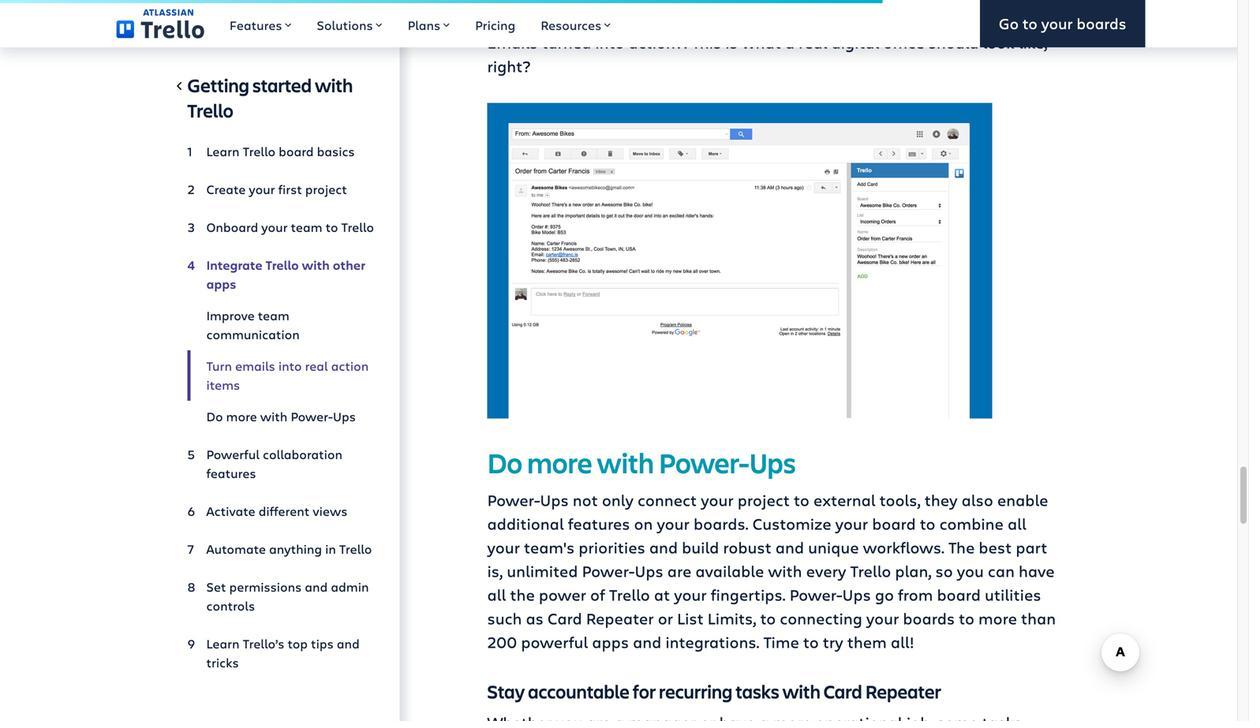 Task type: describe. For each thing, give the bounding box(es) containing it.
views
[[313, 503, 348, 520]]

automate anything in trello
[[206, 541, 372, 558]]

enable
[[998, 489, 1049, 511]]

anything
[[269, 541, 322, 558]]

limits,
[[708, 608, 757, 629]]

best
[[979, 537, 1013, 558]]

fingertips.
[[711, 584, 786, 606]]

a
[[786, 31, 795, 53]]

automate
[[206, 541, 266, 558]]

1 vertical spatial all
[[488, 584, 506, 606]]

board inside 'learn trello board basics' "link"
[[279, 143, 314, 160]]

top
[[288, 636, 308, 653]]

1 horizontal spatial card
[[824, 679, 863, 704]]

an image showing the trello add-on for gmail image
[[488, 103, 993, 419]]

build
[[682, 537, 720, 558]]

and down the or on the bottom of the page
[[633, 632, 662, 653]]

page progress progress bar
[[0, 0, 896, 3]]

your up list
[[674, 584, 707, 606]]

plan,
[[896, 561, 932, 582]]

more for do more with power-ups power-ups not only connect your project to external tools, they also enable additional features on your boards. customize your board to combine all your team's priorities and build robust and unique workflows. the best part is, unlimited power-ups are available with every trello plan, so you can have all the power of trello at your fingertips. power-ups go from board utilities such as card repeater or list limits, to connecting your boards to more than 200 powerful apps and integrations. time to try them all!
[[528, 444, 593, 482]]

than
[[1022, 608, 1057, 629]]

not
[[573, 489, 598, 511]]

do more with power-ups
[[206, 408, 356, 425]]

with for integrate trello with other apps
[[302, 257, 330, 274]]

external
[[814, 489, 876, 511]]

admin
[[331, 579, 369, 596]]

customize
[[753, 513, 832, 534]]

solutions button
[[304, 0, 395, 47]]

trello inside automate anything in trello link
[[339, 541, 372, 558]]

controls
[[206, 598, 255, 615]]

to inside onboard your team to trello link
[[326, 219, 338, 236]]

items
[[206, 377, 240, 394]]

as
[[526, 608, 544, 629]]

try
[[823, 632, 844, 653]]

list
[[678, 608, 704, 629]]

and up are
[[650, 537, 678, 558]]

features button
[[217, 0, 304, 47]]

what
[[742, 31, 782, 53]]

powerful collaboration features link
[[188, 439, 375, 490]]

and inside set permissions and admin controls
[[305, 579, 328, 596]]

set permissions and admin controls link
[[188, 572, 375, 622]]

tips
[[311, 636, 334, 653]]

real inside emails turned into action?! this is what a real digital office should look like, right?
[[799, 31, 828, 53]]

team inside improve team communication
[[258, 307, 290, 324]]

of
[[591, 584, 606, 606]]

digital
[[832, 31, 880, 53]]

your up boards.
[[701, 489, 734, 511]]

connect
[[638, 489, 697, 511]]

have
[[1019, 561, 1055, 582]]

with for do more with power-ups power-ups not only connect your project to external tools, they also enable additional features on your boards. customize your board to combine all your team's priorities and build robust and unique workflows. the best part is, unlimited power-ups are available with every trello plan, so you can have all the power of trello at your fingertips. power-ups go from board utilities such as card repeater or list limits, to connecting your boards to more than 200 powerful apps and integrations. time to try them all!
[[597, 444, 654, 482]]

go
[[1000, 13, 1019, 34]]

power- up connect in the bottom of the page
[[659, 444, 750, 482]]

basics
[[317, 143, 355, 160]]

create your first project link
[[188, 174, 375, 205]]

team's
[[524, 537, 575, 558]]

plans
[[408, 17, 441, 34]]

set
[[206, 579, 226, 596]]

unique
[[809, 537, 860, 558]]

to down they
[[920, 513, 936, 534]]

team inside onboard your team to trello link
[[291, 219, 323, 236]]

integrate trello with other apps
[[206, 257, 366, 293]]

tasks
[[736, 679, 780, 704]]

tools,
[[880, 489, 921, 511]]

power- up additional
[[488, 489, 540, 511]]

0 vertical spatial project
[[305, 181, 347, 198]]

with for do more with power-ups
[[260, 408, 288, 425]]

utilities
[[985, 584, 1042, 606]]

combine
[[940, 513, 1004, 534]]

automate anything in trello link
[[188, 534, 375, 565]]

emails
[[235, 358, 275, 375]]

onboard
[[206, 219, 258, 236]]

with for getting started with trello
[[315, 73, 353, 98]]

apps inside the integrate trello with other apps
[[206, 276, 236, 293]]

boards inside "do more with power-ups power-ups not only connect your project to external tools, they also enable additional features on your boards. customize your board to combine all your team's priorities and build robust and unique workflows. the best part is, unlimited power-ups are available with every trello plan, so you can have all the power of trello at your fingertips. power-ups go from board utilities such as card repeater or list limits, to connecting your boards to more than 200 powerful apps and integrations. time to try them all!"
[[904, 608, 955, 629]]

getting started with trello link
[[188, 73, 375, 129]]

trello inside getting started with trello
[[188, 98, 234, 123]]

additional
[[488, 513, 564, 534]]

trello up go
[[851, 561, 892, 582]]

are
[[668, 561, 692, 582]]

at
[[654, 584, 671, 606]]

you
[[958, 561, 985, 582]]

power- up collaboration
[[291, 408, 333, 425]]

features
[[230, 17, 282, 34]]

repeater inside "do more with power-ups power-ups not only connect your project to external tools, they also enable additional features on your boards. customize your board to combine all your team's priorities and build robust and unique workflows. the best part is, unlimited power-ups are available with every trello plan, so you can have all the power of trello at your fingertips. power-ups go from board utilities such as card repeater or list limits, to connecting your boards to more than 200 powerful apps and integrations. time to try them all!"
[[586, 608, 654, 629]]

workflows.
[[864, 537, 945, 558]]

to left try
[[804, 632, 819, 653]]

integrations.
[[666, 632, 760, 653]]

turn
[[206, 358, 232, 375]]

your inside go to your boards "link"
[[1042, 13, 1074, 34]]

different
[[259, 503, 310, 520]]

improve team communication
[[206, 307, 300, 343]]

with left every
[[769, 561, 803, 582]]

features inside "do more with power-ups power-ups not only connect your project to external tools, they also enable additional features on your boards. customize your board to combine all your team's priorities and build robust and unique workflows. the best part is, unlimited power-ups are available with every trello plan, so you can have all the power of trello at your fingertips. power-ups go from board utilities such as card repeater or list limits, to connecting your boards to more than 200 powerful apps and integrations. time to try them all!"
[[568, 513, 631, 534]]

plans button
[[395, 0, 463, 47]]

also
[[962, 489, 994, 511]]

learn for learn trello's top tips and tricks
[[206, 636, 240, 653]]

learn trello's top tips and tricks
[[206, 636, 360, 672]]

improve
[[206, 307, 255, 324]]

turned
[[542, 31, 592, 53]]

only
[[602, 489, 634, 511]]

power- down priorities
[[582, 561, 635, 582]]

in
[[325, 541, 336, 558]]

other
[[333, 257, 366, 274]]

right?
[[488, 55, 531, 76]]

real inside turn emails into real action items
[[305, 358, 328, 375]]

more for do more with power-ups
[[226, 408, 257, 425]]

they
[[925, 489, 958, 511]]

action?!
[[629, 31, 688, 53]]

with right tasks
[[783, 679, 821, 704]]

go to your boards link
[[981, 0, 1146, 47]]

1 vertical spatial repeater
[[866, 679, 942, 704]]



Task type: vqa. For each thing, say whether or not it's contained in the screenshot.
"25,000"
no



Task type: locate. For each thing, give the bounding box(es) containing it.
resources
[[541, 17, 602, 34]]

team up communication
[[258, 307, 290, 324]]

apps down the of
[[592, 632, 629, 653]]

ups up customize
[[750, 444, 796, 482]]

apps
[[206, 276, 236, 293], [592, 632, 629, 653]]

board down you
[[938, 584, 981, 606]]

more down utilities
[[979, 608, 1018, 629]]

trello inside the integrate trello with other apps
[[266, 257, 299, 274]]

0 horizontal spatial into
[[279, 358, 302, 375]]

and
[[650, 537, 678, 558], [776, 537, 805, 558], [305, 579, 328, 596], [633, 632, 662, 653], [337, 636, 360, 653]]

and inside "learn trello's top tips and tricks"
[[337, 636, 360, 653]]

your right go
[[1042, 13, 1074, 34]]

first
[[278, 181, 302, 198]]

learn trello board basics link
[[188, 136, 375, 167]]

1 horizontal spatial board
[[873, 513, 917, 534]]

1 vertical spatial features
[[568, 513, 631, 534]]

boards right like,
[[1077, 13, 1127, 34]]

to up customize
[[794, 489, 810, 511]]

resources button
[[528, 0, 624, 47]]

your down create your first project
[[262, 219, 288, 236]]

learn for learn trello board basics
[[206, 143, 240, 160]]

1 vertical spatial do
[[488, 444, 523, 482]]

1 horizontal spatial project
[[738, 489, 790, 511]]

integrate
[[206, 257, 263, 274]]

more up not
[[528, 444, 593, 482]]

ups left not
[[540, 489, 569, 511]]

apps inside "do more with power-ups power-ups not only connect your project to external tools, they also enable additional features on your boards. customize your board to combine all your team's priorities and build robust and unique workflows. the best part is, unlimited power-ups are available with every trello plan, so you can have all the power of trello at your fingertips. power-ups go from board utilities such as card repeater or list limits, to connecting your boards to more than 200 powerful apps and integrations. time to try them all!"
[[592, 632, 629, 653]]

real right a on the top of the page
[[799, 31, 828, 53]]

started
[[253, 73, 312, 98]]

create
[[206, 181, 246, 198]]

apps down integrate
[[206, 276, 236, 293]]

0 horizontal spatial features
[[206, 465, 256, 482]]

this
[[692, 31, 722, 53]]

into for action?!
[[596, 31, 625, 53]]

for
[[633, 679, 656, 704]]

and left admin
[[305, 579, 328, 596]]

1 vertical spatial learn
[[206, 636, 240, 653]]

powerful collaboration features
[[206, 446, 343, 482]]

0 vertical spatial team
[[291, 219, 323, 236]]

is,
[[488, 561, 503, 582]]

to
[[1023, 13, 1038, 34], [326, 219, 338, 236], [794, 489, 810, 511], [920, 513, 936, 534], [761, 608, 776, 629], [959, 608, 975, 629], [804, 632, 819, 653]]

power- up the connecting
[[790, 584, 843, 606]]

2 learn from the top
[[206, 636, 240, 653]]

on
[[634, 513, 653, 534]]

into inside emails turned into action?! this is what a real digital office should look like, right?
[[596, 31, 625, 53]]

to down you
[[959, 608, 975, 629]]

project up customize
[[738, 489, 790, 511]]

your down external
[[836, 513, 869, 534]]

2 horizontal spatial board
[[938, 584, 981, 606]]

part
[[1016, 537, 1048, 558]]

the
[[949, 537, 975, 558]]

trello inside onboard your team to trello link
[[341, 219, 374, 236]]

atlassian trello image
[[116, 9, 204, 38]]

0 vertical spatial into
[[596, 31, 625, 53]]

all down enable
[[1008, 513, 1027, 534]]

0 vertical spatial do
[[206, 408, 223, 425]]

learn trello board basics
[[206, 143, 355, 160]]

1 horizontal spatial apps
[[592, 632, 629, 653]]

0 vertical spatial repeater
[[586, 608, 654, 629]]

boards
[[1077, 13, 1127, 34], [904, 608, 955, 629]]

1 vertical spatial apps
[[592, 632, 629, 653]]

1 horizontal spatial do
[[488, 444, 523, 482]]

every
[[807, 561, 847, 582]]

ups up the "at"
[[635, 561, 664, 582]]

your down go
[[867, 608, 900, 629]]

powerful
[[521, 632, 588, 653]]

1 vertical spatial into
[[279, 358, 302, 375]]

repeater down all!
[[866, 679, 942, 704]]

real
[[799, 31, 828, 53], [305, 358, 328, 375]]

is
[[726, 31, 738, 53]]

features up priorities
[[568, 513, 631, 534]]

trello inside 'learn trello board basics' "link"
[[243, 143, 276, 160]]

trello up create your first project
[[243, 143, 276, 160]]

0 vertical spatial learn
[[206, 143, 240, 160]]

do more with power-ups power-ups not only connect your project to external tools, they also enable additional features on your boards. customize your board to combine all your team's priorities and build robust and unique workflows. the best part is, unlimited power-ups are available with every trello plan, so you can have all the power of trello at your fingertips. power-ups go from board utilities such as card repeater or list limits, to connecting your boards to more than 200 powerful apps and integrations. time to try them all!
[[488, 444, 1057, 653]]

with up only
[[597, 444, 654, 482]]

features down powerful
[[206, 465, 256, 482]]

repeater down the of
[[586, 608, 654, 629]]

your up 'is,'
[[488, 537, 520, 558]]

0 horizontal spatial do
[[206, 408, 223, 425]]

0 horizontal spatial real
[[305, 358, 328, 375]]

boards down from
[[904, 608, 955, 629]]

0 horizontal spatial card
[[548, 608, 582, 629]]

power-
[[291, 408, 333, 425], [659, 444, 750, 482], [488, 489, 540, 511], [582, 561, 635, 582], [790, 584, 843, 606]]

trello's
[[243, 636, 285, 653]]

card
[[548, 608, 582, 629], [824, 679, 863, 704]]

board down tools,
[[873, 513, 917, 534]]

your down connect in the bottom of the page
[[657, 513, 690, 534]]

trello right the of
[[609, 584, 650, 606]]

with down the turn emails into real action items link
[[260, 408, 288, 425]]

project right first
[[305, 181, 347, 198]]

trello up other
[[341, 219, 374, 236]]

card inside "do more with power-ups power-ups not only connect your project to external tools, they also enable additional features on your boards. customize your board to combine all your team's priorities and build robust and unique workflows. the best part is, unlimited power-ups are available with every trello plan, so you can have all the power of trello at your fingertips. power-ups go from board utilities such as card repeater or list limits, to connecting your boards to more than 200 powerful apps and integrations. time to try them all!"
[[548, 608, 582, 629]]

1 horizontal spatial real
[[799, 31, 828, 53]]

ups left go
[[843, 584, 872, 606]]

more down items on the left of page
[[226, 408, 257, 425]]

solutions
[[317, 17, 373, 34]]

0 vertical spatial features
[[206, 465, 256, 482]]

action
[[331, 358, 369, 375]]

2 vertical spatial board
[[938, 584, 981, 606]]

0 horizontal spatial board
[[279, 143, 314, 160]]

and right tips
[[337, 636, 360, 653]]

2 vertical spatial more
[[979, 608, 1018, 629]]

your left first
[[249, 181, 275, 198]]

priorities
[[579, 537, 646, 558]]

connecting
[[780, 608, 863, 629]]

set permissions and admin controls
[[206, 579, 369, 615]]

team down first
[[291, 219, 323, 236]]

robust
[[724, 537, 772, 558]]

1 horizontal spatial repeater
[[866, 679, 942, 704]]

1 horizontal spatial all
[[1008, 513, 1027, 534]]

all down 'is,'
[[488, 584, 506, 606]]

turn emails into real action items
[[206, 358, 369, 394]]

0 horizontal spatial team
[[258, 307, 290, 324]]

learn up tricks
[[206, 636, 240, 653]]

1 vertical spatial project
[[738, 489, 790, 511]]

project inside "do more with power-ups power-ups not only connect your project to external tools, they also enable additional features on your boards. customize your board to combine all your team's priorities and build robust and unique workflows. the best part is, unlimited power-ups are available with every trello plan, so you can have all the power of trello at your fingertips. power-ups go from board utilities such as card repeater or list limits, to connecting your boards to more than 200 powerful apps and integrations. time to try them all!"
[[738, 489, 790, 511]]

2 horizontal spatial more
[[979, 608, 1018, 629]]

such
[[488, 608, 522, 629]]

0 vertical spatial more
[[226, 408, 257, 425]]

your inside onboard your team to trello link
[[262, 219, 288, 236]]

ups down action
[[333, 408, 356, 425]]

0 horizontal spatial apps
[[206, 276, 236, 293]]

trello right the in
[[339, 541, 372, 558]]

1 horizontal spatial features
[[568, 513, 631, 534]]

project
[[305, 181, 347, 198], [738, 489, 790, 511]]

with left other
[[302, 257, 330, 274]]

do down items on the left of page
[[206, 408, 223, 425]]

200
[[488, 632, 517, 653]]

with inside the integrate trello with other apps
[[302, 257, 330, 274]]

do for do more with power-ups
[[206, 408, 223, 425]]

0 horizontal spatial repeater
[[586, 608, 654, 629]]

power
[[539, 584, 587, 606]]

0 vertical spatial real
[[799, 31, 828, 53]]

to up time
[[761, 608, 776, 629]]

1 vertical spatial more
[[528, 444, 593, 482]]

0 vertical spatial boards
[[1077, 13, 1127, 34]]

turn emails into real action items link
[[188, 351, 375, 401]]

emails turned into action?! this is what a real digital office should look like, right?
[[488, 31, 1048, 76]]

do for do more with power-ups power-ups not only connect your project to external tools, they also enable additional features on your boards. customize your board to combine all your team's priorities and build robust and unique workflows. the best part is, unlimited power-ups are available with every trello plan, so you can have all the power of trello at your fingertips. power-ups go from board utilities such as card repeater or list limits, to connecting your boards to more than 200 powerful apps and integrations. time to try them all!
[[488, 444, 523, 482]]

0 vertical spatial apps
[[206, 276, 236, 293]]

boards inside "link"
[[1077, 13, 1127, 34]]

onboard your team to trello
[[206, 219, 374, 236]]

stay accountable for recurring tasks with card repeater
[[488, 679, 942, 704]]

1 vertical spatial board
[[873, 513, 917, 534]]

trello down the getting
[[188, 98, 234, 123]]

board up first
[[279, 143, 314, 160]]

with
[[315, 73, 353, 98], [302, 257, 330, 274], [260, 408, 288, 425], [597, 444, 654, 482], [769, 561, 803, 582], [783, 679, 821, 704]]

1 horizontal spatial boards
[[1077, 13, 1127, 34]]

go
[[876, 584, 895, 606]]

1 vertical spatial card
[[824, 679, 863, 704]]

with right started on the top
[[315, 73, 353, 98]]

0 horizontal spatial all
[[488, 584, 506, 606]]

with inside getting started with trello
[[315, 73, 353, 98]]

into right emails
[[279, 358, 302, 375]]

activate different views link
[[188, 496, 375, 527]]

1 vertical spatial boards
[[904, 608, 955, 629]]

them
[[848, 632, 887, 653]]

card down try
[[824, 679, 863, 704]]

features inside powerful collaboration features
[[206, 465, 256, 482]]

all
[[1008, 513, 1027, 534], [488, 584, 506, 606]]

time
[[764, 632, 800, 653]]

trello down onboard your team to trello link
[[266, 257, 299, 274]]

the
[[510, 584, 535, 606]]

1 horizontal spatial into
[[596, 31, 625, 53]]

1 vertical spatial team
[[258, 307, 290, 324]]

stay
[[488, 679, 525, 704]]

should
[[929, 31, 979, 53]]

0 horizontal spatial more
[[226, 408, 257, 425]]

learn up create on the top left
[[206, 143, 240, 160]]

tricks
[[206, 655, 239, 672]]

do up additional
[[488, 444, 523, 482]]

do more with power-ups link
[[188, 401, 375, 433]]

real left action
[[305, 358, 328, 375]]

into right turned
[[596, 31, 625, 53]]

boards.
[[694, 513, 749, 534]]

0 vertical spatial card
[[548, 608, 582, 629]]

do inside "do more with power-ups power-ups not only connect your project to external tools, they also enable additional features on your boards. customize your board to combine all your team's priorities and build robust and unique workflows. the best part is, unlimited power-ups are available with every trello plan, so you can have all the power of trello at your fingertips. power-ups go from board utilities such as card repeater or list limits, to connecting your boards to more than 200 powerful apps and integrations. time to try them all!"
[[488, 444, 523, 482]]

integrate trello with other apps link
[[188, 250, 375, 300]]

1 horizontal spatial more
[[528, 444, 593, 482]]

create your first project
[[206, 181, 347, 198]]

0 vertical spatial all
[[1008, 513, 1027, 534]]

1 learn from the top
[[206, 143, 240, 160]]

into
[[596, 31, 625, 53], [279, 358, 302, 375]]

so
[[936, 561, 954, 582]]

communication
[[206, 326, 300, 343]]

all!
[[891, 632, 915, 653]]

into for real
[[279, 358, 302, 375]]

getting started with trello
[[188, 73, 353, 123]]

to up other
[[326, 219, 338, 236]]

to inside go to your boards "link"
[[1023, 13, 1038, 34]]

1 horizontal spatial team
[[291, 219, 323, 236]]

learn inside "link"
[[206, 143, 240, 160]]

0 horizontal spatial boards
[[904, 608, 955, 629]]

repeater
[[586, 608, 654, 629], [866, 679, 942, 704]]

with inside do more with power-ups link
[[260, 408, 288, 425]]

into inside turn emails into real action items
[[279, 358, 302, 375]]

can
[[989, 561, 1015, 582]]

card down power
[[548, 608, 582, 629]]

permissions
[[229, 579, 302, 596]]

and down customize
[[776, 537, 805, 558]]

go to your boards
[[1000, 13, 1127, 34]]

learn inside "learn trello's top tips and tricks"
[[206, 636, 240, 653]]

to right go
[[1023, 13, 1038, 34]]

like,
[[1019, 31, 1048, 53]]

0 vertical spatial board
[[279, 143, 314, 160]]

your inside create your first project link
[[249, 181, 275, 198]]

1 vertical spatial real
[[305, 358, 328, 375]]

getting
[[188, 73, 249, 98]]

0 horizontal spatial project
[[305, 181, 347, 198]]



